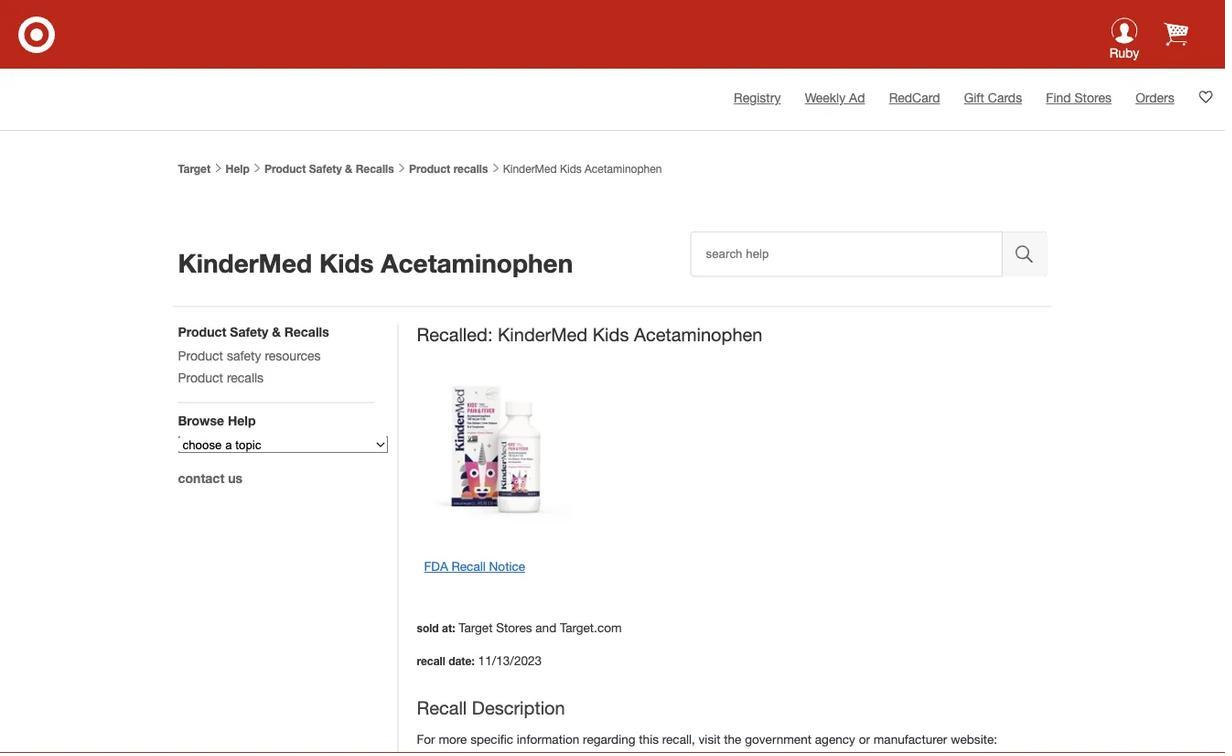 Task type: describe. For each thing, give the bounding box(es) containing it.
2 horizontal spatial kids
[[593, 324, 629, 345]]

fda
[[424, 559, 448, 574]]

& for product safety & recalls product safety resources product recalls
[[272, 324, 281, 339]]

contact us link
[[178, 470, 243, 486]]

browse
[[178, 413, 224, 428]]

resources
[[265, 348, 321, 363]]

2 vertical spatial acetaminophen
[[634, 324, 763, 345]]

recalls for product safety & recalls product safety resources product recalls
[[284, 324, 329, 339]]

target link
[[178, 162, 211, 175]]

find stores link
[[1047, 90, 1112, 105]]

or
[[859, 732, 870, 747]]

1 horizontal spatial kids
[[560, 162, 582, 175]]

ruby
[[1110, 45, 1140, 60]]

product safety & recalls link
[[265, 162, 394, 175]]

2 vertical spatial kindermed
[[498, 324, 588, 345]]

fda recall notice link
[[424, 559, 525, 574]]

gift
[[964, 90, 985, 105]]

specific
[[471, 732, 514, 747]]

ad
[[849, 90, 865, 105]]

recall,
[[662, 732, 695, 747]]

recalls inside product safety & recalls product safety resources product recalls
[[227, 370, 264, 385]]

product safety & recalls product safety resources product recalls
[[178, 324, 329, 385]]

weekly ad link
[[805, 90, 865, 105]]

0 vertical spatial recall
[[452, 559, 486, 574]]

this
[[639, 732, 659, 747]]

information
[[517, 732, 580, 747]]

0 vertical spatial help
[[226, 162, 250, 175]]

11/13/2023
[[478, 653, 542, 668]]

description
[[472, 697, 565, 719]]

1 vertical spatial product recalls link
[[178, 370, 264, 385]]

safety for product safety & recalls product safety resources product recalls
[[230, 324, 268, 339]]

weekly ad
[[805, 90, 865, 105]]

agency
[[815, 732, 856, 747]]

manufacturer
[[874, 732, 948, 747]]

product safety resources link
[[178, 348, 321, 363]]

product safety & recalls
[[265, 162, 394, 175]]

product for product recalls
[[409, 162, 451, 175]]

gift cards
[[964, 90, 1023, 105]]

gift cards link
[[964, 90, 1023, 105]]

notice
[[489, 559, 525, 574]]

registry
[[734, 90, 781, 105]]

regarding
[[583, 732, 636, 747]]

recalled:
[[417, 324, 493, 345]]

1 vertical spatial recall
[[417, 697, 467, 719]]

weekly
[[805, 90, 846, 105]]

recall
[[417, 655, 446, 667]]

sold at: target stores and target.com
[[417, 621, 622, 635]]

search help text field
[[691, 232, 1003, 277]]

for
[[417, 732, 435, 747]]



Task type: locate. For each thing, give the bounding box(es) containing it.
help right browse on the left
[[228, 413, 256, 428]]

sold
[[417, 622, 439, 635]]

target right at:
[[459, 621, 493, 635]]

0 horizontal spatial safety
[[230, 324, 268, 339]]

registry link
[[734, 90, 781, 105]]

1 vertical spatial kindermed
[[178, 247, 312, 278]]

navigation
[[178, 324, 389, 692]]

recall description
[[417, 697, 565, 719]]

help right target link
[[226, 162, 250, 175]]

&
[[345, 162, 353, 175], [272, 324, 281, 339]]

kids
[[560, 162, 582, 175], [319, 247, 374, 278], [593, 324, 629, 345]]

1 horizontal spatial recalls
[[454, 162, 488, 175]]

0 vertical spatial product recalls link
[[406, 162, 488, 175]]

more
[[439, 732, 467, 747]]

product for product safety & recalls
[[265, 162, 306, 175]]

redcard link
[[889, 90, 940, 105]]

0 vertical spatial target
[[178, 162, 211, 175]]

recall
[[452, 559, 486, 574], [417, 697, 467, 719]]

kindermed
[[503, 162, 557, 175], [178, 247, 312, 278], [498, 324, 588, 345]]

1 horizontal spatial stores
[[1075, 90, 1112, 105]]

0 vertical spatial safety
[[309, 162, 342, 175]]

& inside product safety & recalls product safety resources product recalls
[[272, 324, 281, 339]]

target.com home image
[[18, 16, 55, 53]]

help link
[[226, 162, 250, 175]]

website:
[[951, 732, 998, 747]]

1 horizontal spatial recalls
[[356, 162, 394, 175]]

recall right the fda
[[452, 559, 486, 574]]

contact us
[[178, 470, 243, 486]]

for more specific information regarding this recall, visit the government agency or manufacturer website:
[[417, 732, 998, 747]]

1 horizontal spatial safety
[[309, 162, 342, 175]]

help
[[226, 162, 250, 175], [228, 413, 256, 428]]

at:
[[442, 622, 455, 635]]

1 vertical spatial target
[[459, 621, 493, 635]]

0 horizontal spatial stores
[[496, 621, 532, 635]]

0 vertical spatial kindermed
[[503, 162, 557, 175]]

1 vertical spatial kids
[[319, 247, 374, 278]]

recalls
[[454, 162, 488, 175], [227, 370, 264, 385]]

2 vertical spatial kids
[[593, 324, 629, 345]]

target left help link
[[178, 162, 211, 175]]

1 vertical spatial &
[[272, 324, 281, 339]]

the
[[724, 732, 742, 747]]

stores left and
[[496, 621, 532, 635]]

& for product safety & recalls
[[345, 162, 353, 175]]

1 horizontal spatial target
[[459, 621, 493, 635]]

product
[[265, 162, 306, 175], [409, 162, 451, 175], [178, 324, 226, 339], [178, 348, 223, 363], [178, 370, 223, 385]]

safety for product safety & recalls
[[309, 162, 342, 175]]

visit
[[699, 732, 721, 747]]

stores
[[1075, 90, 1112, 105], [496, 621, 532, 635]]

1 vertical spatial recalls
[[284, 324, 329, 339]]

safety
[[227, 348, 261, 363]]

0 vertical spatial recalls
[[356, 162, 394, 175]]

0 horizontal spatial &
[[272, 324, 281, 339]]

1 vertical spatial safety
[[230, 324, 268, 339]]

recalls for product safety & recalls
[[356, 162, 394, 175]]

None image field
[[1003, 232, 1048, 277]]

product for product safety & recalls product safety resources product recalls
[[178, 324, 226, 339]]

government
[[745, 732, 812, 747]]

orders
[[1136, 90, 1175, 105]]

redcard
[[889, 90, 940, 105]]

navigation containing product safety & recalls
[[178, 324, 389, 692]]

kindermed kids acetaminophen image
[[417, 369, 575, 527]]

stores right the find
[[1075, 90, 1112, 105]]

cards
[[988, 90, 1023, 105]]

icon image
[[1112, 17, 1138, 44]]

0 horizontal spatial target
[[178, 162, 211, 175]]

0 vertical spatial acetaminophen
[[585, 162, 662, 175]]

safety
[[309, 162, 342, 175], [230, 324, 268, 339]]

acetaminophen
[[585, 162, 662, 175], [381, 247, 573, 278], [634, 324, 763, 345]]

recalled: kindermed kids acetaminophen
[[417, 324, 763, 345]]

recalls
[[356, 162, 394, 175], [284, 324, 329, 339]]

1 vertical spatial help
[[228, 413, 256, 428]]

date:
[[449, 655, 475, 667]]

safety right help link
[[309, 162, 342, 175]]

target
[[178, 162, 211, 175], [459, 621, 493, 635]]

1 vertical spatial stores
[[496, 621, 532, 635]]

browse help
[[178, 413, 256, 428]]

product recalls
[[406, 162, 488, 175]]

find stores
[[1047, 90, 1112, 105]]

my target.com shopping cart image
[[1164, 21, 1189, 46]]

0 vertical spatial &
[[345, 162, 353, 175]]

recalls up resources at left
[[284, 324, 329, 339]]

1 horizontal spatial &
[[345, 162, 353, 175]]

fda recall notice
[[424, 559, 525, 574]]

0 vertical spatial recalls
[[454, 162, 488, 175]]

1 horizontal spatial product recalls link
[[406, 162, 488, 175]]

1 vertical spatial recalls
[[227, 370, 264, 385]]

1 vertical spatial kindermed kids acetaminophen
[[178, 247, 573, 278]]

and
[[536, 621, 557, 635]]

favorites image
[[1199, 90, 1214, 104]]

0 vertical spatial kindermed kids acetaminophen
[[500, 162, 662, 175]]

us
[[228, 470, 243, 486]]

safety up product safety resources link
[[230, 324, 268, 339]]

0 horizontal spatial kids
[[319, 247, 374, 278]]

contact
[[178, 470, 225, 486]]

target.com
[[560, 621, 622, 635]]

recall date: 11/13/2023
[[417, 653, 542, 668]]

find
[[1047, 90, 1071, 105]]

kindermed kids acetaminophen
[[500, 162, 662, 175], [178, 247, 573, 278]]

0 horizontal spatial recalls
[[227, 370, 264, 385]]

ruby link
[[1097, 17, 1152, 70]]

recall up more
[[417, 697, 467, 719]]

0 vertical spatial kids
[[560, 162, 582, 175]]

0 horizontal spatial product recalls link
[[178, 370, 264, 385]]

1 vertical spatial acetaminophen
[[381, 247, 573, 278]]

safety inside product safety & recalls product safety resources product recalls
[[230, 324, 268, 339]]

0 vertical spatial stores
[[1075, 90, 1112, 105]]

orders link
[[1136, 90, 1175, 105]]

recalls inside product safety & recalls product safety resources product recalls
[[284, 324, 329, 339]]

0 horizontal spatial recalls
[[284, 324, 329, 339]]

recalls left product recalls
[[356, 162, 394, 175]]

product recalls link
[[406, 162, 488, 175], [178, 370, 264, 385]]



Task type: vqa. For each thing, say whether or not it's contained in the screenshot.
the home
no



